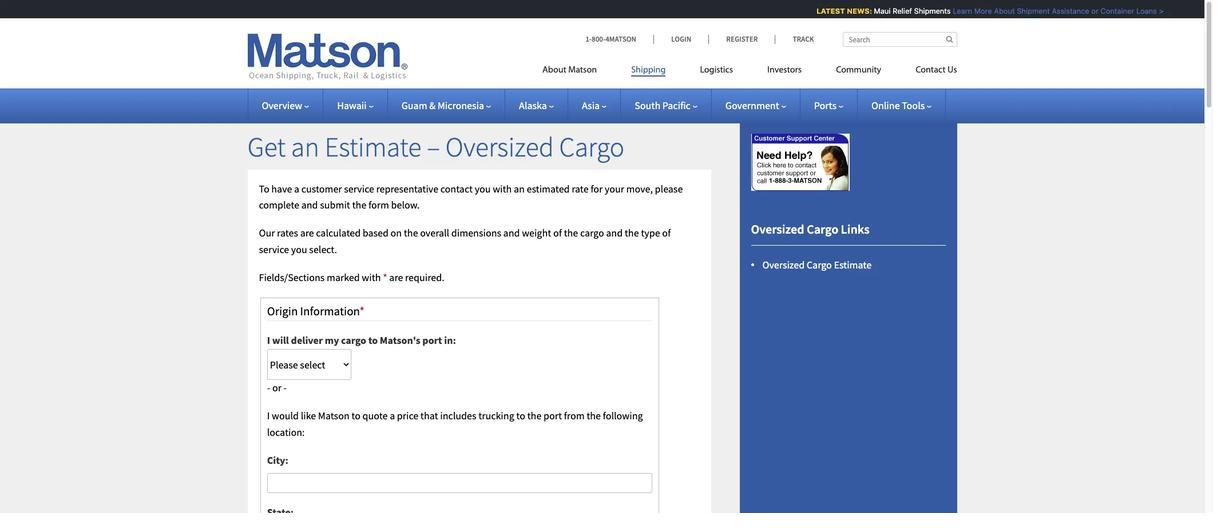 Task type: vqa. For each thing, say whether or not it's contained in the screenshot.
calculated
yes



Task type: locate. For each thing, give the bounding box(es) containing it.
investors link
[[750, 60, 819, 84]]

i inside the 'i would like matson to quote a price that includes trucking to the port from the following location:'
[[267, 410, 270, 423]]

estimated
[[527, 182, 570, 195]]

and left type
[[606, 227, 623, 240]]

i
[[267, 335, 270, 348], [267, 410, 270, 423]]

1 vertical spatial cargo
[[341, 335, 366, 348]]

2 of from the left
[[662, 227, 671, 240]]

service up form
[[344, 182, 374, 195]]

1-800-4matson
[[586, 34, 636, 44]]

1 vertical spatial about
[[543, 66, 566, 75]]

1 vertical spatial an
[[514, 182, 525, 195]]

0 horizontal spatial matson
[[318, 410, 350, 423]]

the
[[352, 199, 366, 212], [404, 227, 418, 240], [564, 227, 578, 240], [625, 227, 639, 240], [527, 410, 542, 423], [587, 410, 601, 423]]

matson right the like
[[318, 410, 350, 423]]

oversized
[[446, 130, 554, 164], [751, 221, 804, 238], [763, 259, 805, 272]]

1 horizontal spatial *
[[383, 271, 387, 284]]

0 vertical spatial oversized
[[446, 130, 554, 164]]

2 vertical spatial cargo
[[807, 259, 832, 272]]

or left container
[[1087, 6, 1094, 15]]

service down our
[[259, 243, 289, 256]]

or up would
[[272, 382, 282, 395]]

0 horizontal spatial port
[[423, 335, 442, 348]]

0 vertical spatial port
[[423, 335, 442, 348]]

information
[[300, 304, 360, 319]]

4matson
[[606, 34, 636, 44]]

assistance
[[1047, 6, 1085, 15]]

i for i will deliver my cargo to matson's port in:
[[267, 335, 270, 348]]

with right the contact
[[493, 182, 512, 195]]

matson
[[568, 66, 597, 75], [318, 410, 350, 423]]

0 horizontal spatial about
[[543, 66, 566, 75]]

shipments
[[910, 6, 946, 15]]

the right from
[[587, 410, 601, 423]]

with inside to have a customer service representative contact you with an estimated rate for your move, please complete and submit the form below.
[[493, 182, 512, 195]]

- or -
[[267, 382, 287, 395]]

learn more about shipment assistance or container loans > link
[[948, 6, 1159, 15]]

port left from
[[544, 410, 562, 423]]

following
[[603, 410, 643, 423]]

i for i would like matson to quote a price that includes trucking to the port from the following location:
[[267, 410, 270, 423]]

0 horizontal spatial or
[[272, 382, 282, 395]]

0 vertical spatial with
[[493, 182, 512, 195]]

search image
[[946, 35, 953, 43]]

and left weight
[[503, 227, 520, 240]]

1 i from the top
[[267, 335, 270, 348]]

0 vertical spatial estimate
[[325, 130, 421, 164]]

oversized for oversized cargo links
[[751, 221, 804, 238]]

about right more
[[989, 6, 1010, 15]]

0 horizontal spatial are
[[300, 227, 314, 240]]

* left the required.
[[383, 271, 387, 284]]

&
[[429, 99, 436, 112]]

to left quote
[[352, 410, 361, 423]]

cargo
[[559, 130, 625, 164], [807, 221, 839, 238], [807, 259, 832, 272]]

cargo for oversized cargo estimate
[[807, 259, 832, 272]]

the left form
[[352, 199, 366, 212]]

oversized down alaska
[[446, 130, 554, 164]]

1 vertical spatial port
[[544, 410, 562, 423]]

0 vertical spatial matson
[[568, 66, 597, 75]]

0 vertical spatial i
[[267, 335, 270, 348]]

south pacific link
[[635, 99, 698, 112]]

links
[[841, 221, 870, 238]]

with right marked
[[362, 271, 381, 284]]

latest
[[812, 6, 840, 15]]

1 vertical spatial service
[[259, 243, 289, 256]]

top menu navigation
[[543, 60, 957, 84]]

the left type
[[625, 227, 639, 240]]

of right type
[[662, 227, 671, 240]]

to left matson's
[[368, 335, 378, 348]]

1 vertical spatial a
[[390, 410, 395, 423]]

location:
[[267, 426, 305, 439]]

- up would
[[284, 382, 287, 395]]

1 horizontal spatial of
[[662, 227, 671, 240]]

1 vertical spatial *
[[360, 304, 365, 319]]

cargo down asia
[[559, 130, 625, 164]]

track
[[793, 34, 814, 44]]

estimate down hawaii link
[[325, 130, 421, 164]]

2 vertical spatial oversized
[[763, 259, 805, 272]]

1 vertical spatial estimate
[[834, 259, 872, 272]]

a
[[294, 182, 299, 195], [390, 410, 395, 423]]

oversized down oversized cargo links
[[763, 259, 805, 272]]

1 horizontal spatial an
[[514, 182, 525, 195]]

a right have
[[294, 182, 299, 195]]

1 vertical spatial matson
[[318, 410, 350, 423]]

0 vertical spatial cargo
[[559, 130, 625, 164]]

register
[[726, 34, 758, 44]]

2 i from the top
[[267, 410, 270, 423]]

overall
[[420, 227, 449, 240]]

0 horizontal spatial service
[[259, 243, 289, 256]]

port
[[423, 335, 442, 348], [544, 410, 562, 423]]

estimate down links
[[834, 259, 872, 272]]

1 horizontal spatial you
[[475, 182, 491, 195]]

*
[[383, 271, 387, 284], [360, 304, 365, 319]]

relief
[[888, 6, 907, 15]]

0 vertical spatial *
[[383, 271, 387, 284]]

south pacific
[[635, 99, 691, 112]]

i would like matson to quote a price that includes trucking to the port from the following location:
[[267, 410, 643, 439]]

0 horizontal spatial with
[[362, 271, 381, 284]]

an right "get"
[[291, 130, 319, 164]]

are right rates
[[300, 227, 314, 240]]

0 vertical spatial are
[[300, 227, 314, 240]]

a left price
[[390, 410, 395, 423]]

i left the 'will' at the left bottom of the page
[[267, 335, 270, 348]]

are left the required.
[[389, 271, 403, 284]]

1 vertical spatial you
[[291, 243, 307, 256]]

logistics
[[700, 66, 733, 75]]

you down rates
[[291, 243, 307, 256]]

tools
[[902, 99, 925, 112]]

overview link
[[262, 99, 309, 112]]

to
[[368, 335, 378, 348], [352, 410, 361, 423], [516, 410, 525, 423]]

a inside to have a customer service representative contact you with an estimated rate for your move, please complete and submit the form below.
[[294, 182, 299, 195]]

0 horizontal spatial an
[[291, 130, 319, 164]]

1 horizontal spatial matson
[[568, 66, 597, 75]]

1 horizontal spatial about
[[989, 6, 1010, 15]]

login
[[671, 34, 692, 44]]

an left estimated
[[514, 182, 525, 195]]

cargo down for
[[580, 227, 604, 240]]

1 horizontal spatial to
[[368, 335, 378, 348]]

and down customer
[[301, 199, 318, 212]]

contact
[[916, 66, 946, 75]]

0 horizontal spatial and
[[301, 199, 318, 212]]

0 horizontal spatial estimate
[[325, 130, 421, 164]]

or
[[1087, 6, 1094, 15], [272, 382, 282, 395]]

1 vertical spatial with
[[362, 271, 381, 284]]

for
[[591, 182, 603, 195]]

0 horizontal spatial you
[[291, 243, 307, 256]]

oversized up oversized cargo estimate
[[751, 221, 804, 238]]

trucking
[[479, 410, 514, 423]]

1 horizontal spatial or
[[1087, 6, 1094, 15]]

service inside "our rates are calculated based on the overall dimensions and weight of the cargo and the type of service you select."
[[259, 243, 289, 256]]

- up "location:"
[[267, 382, 270, 395]]

guam & micronesia
[[402, 99, 484, 112]]

0 vertical spatial about
[[989, 6, 1010, 15]]

estimate inside oversized cargo links section
[[834, 259, 872, 272]]

-
[[267, 382, 270, 395], [284, 382, 287, 395]]

0 vertical spatial service
[[344, 182, 374, 195]]

ports
[[814, 99, 837, 112]]

port left in:
[[423, 335, 442, 348]]

cargo for oversized cargo links
[[807, 221, 839, 238]]

the right on
[[404, 227, 418, 240]]

1 horizontal spatial with
[[493, 182, 512, 195]]

1 vertical spatial are
[[389, 271, 403, 284]]

learn
[[948, 6, 968, 15]]

1 horizontal spatial -
[[284, 382, 287, 395]]

cargo left links
[[807, 221, 839, 238]]

0 horizontal spatial a
[[294, 182, 299, 195]]

will
[[272, 335, 289, 348]]

you right the contact
[[475, 182, 491, 195]]

a inside the 'i would like matson to quote a price that includes trucking to the port from the following location:'
[[390, 410, 395, 423]]

0 horizontal spatial -
[[267, 382, 270, 395]]

None search field
[[843, 32, 957, 47]]

complete
[[259, 199, 299, 212]]

i left would
[[267, 410, 270, 423]]

estimate for cargo
[[834, 259, 872, 272]]

cargo right my
[[341, 335, 366, 348]]

1 horizontal spatial service
[[344, 182, 374, 195]]

you inside "our rates are calculated based on the overall dimensions and weight of the cargo and the type of service you select."
[[291, 243, 307, 256]]

customer
[[301, 182, 342, 195]]

0 horizontal spatial cargo
[[341, 335, 366, 348]]

government link
[[726, 99, 786, 112]]

matson down the 1-
[[568, 66, 597, 75]]

shipping link
[[614, 60, 683, 84]]

cargo down oversized cargo links
[[807, 259, 832, 272]]

of right weight
[[553, 227, 562, 240]]

government
[[726, 99, 779, 112]]

to right trucking on the left bottom of page
[[516, 410, 525, 423]]

online tools
[[872, 99, 925, 112]]

* up i will deliver my cargo to matson's port in:
[[360, 304, 365, 319]]

city:
[[267, 454, 288, 467]]

register link
[[709, 34, 775, 44]]

1 vertical spatial i
[[267, 410, 270, 423]]

of
[[553, 227, 562, 240], [662, 227, 671, 240]]

1 horizontal spatial a
[[390, 410, 395, 423]]

pacific
[[663, 99, 691, 112]]

0 horizontal spatial of
[[553, 227, 562, 240]]

about up alaska link
[[543, 66, 566, 75]]

1 horizontal spatial estimate
[[834, 259, 872, 272]]

login link
[[654, 34, 709, 44]]

1 vertical spatial cargo
[[807, 221, 839, 238]]

fields/sections
[[259, 271, 325, 284]]

type
[[641, 227, 660, 240]]

1 horizontal spatial port
[[544, 410, 562, 423]]

0 vertical spatial a
[[294, 182, 299, 195]]

1 vertical spatial oversized
[[751, 221, 804, 238]]

matson's
[[380, 335, 420, 348]]

0 vertical spatial or
[[1087, 6, 1094, 15]]

0 horizontal spatial *
[[360, 304, 365, 319]]

about
[[989, 6, 1010, 15], [543, 66, 566, 75]]

need help image
[[751, 134, 850, 191]]

and
[[301, 199, 318, 212], [503, 227, 520, 240], [606, 227, 623, 240]]

1 horizontal spatial cargo
[[580, 227, 604, 240]]

0 vertical spatial cargo
[[580, 227, 604, 240]]

0 vertical spatial you
[[475, 182, 491, 195]]

matson inside the 'i would like matson to quote a price that includes trucking to the port from the following location:'
[[318, 410, 350, 423]]

service
[[344, 182, 374, 195], [259, 243, 289, 256]]

below.
[[391, 199, 420, 212]]

please
[[655, 182, 683, 195]]



Task type: describe. For each thing, give the bounding box(es) containing it.
community link
[[819, 60, 899, 84]]

marked
[[327, 271, 360, 284]]

origin
[[267, 304, 298, 319]]

guam
[[402, 99, 427, 112]]

move,
[[626, 182, 653, 195]]

the inside to have a customer service representative contact you with an estimated rate for your move, please complete and submit the form below.
[[352, 199, 366, 212]]

would
[[272, 410, 299, 423]]

0 horizontal spatial to
[[352, 410, 361, 423]]

the right weight
[[564, 227, 578, 240]]

submit
[[320, 199, 350, 212]]

our
[[259, 227, 275, 240]]

on
[[391, 227, 402, 240]]

based
[[363, 227, 389, 240]]

i will deliver my cargo to matson's port in:
[[267, 335, 456, 348]]

alaska link
[[519, 99, 554, 112]]

deliver
[[291, 335, 323, 348]]

weight
[[522, 227, 551, 240]]

quote
[[363, 410, 388, 423]]

shipping
[[631, 66, 666, 75]]

like
[[301, 410, 316, 423]]

to
[[259, 182, 269, 195]]

calculated
[[316, 227, 361, 240]]

south
[[635, 99, 661, 112]]

an inside to have a customer service representative contact you with an estimated rate for your move, please complete and submit the form below.
[[514, 182, 525, 195]]

micronesia
[[438, 99, 484, 112]]

asia
[[582, 99, 600, 112]]

you inside to have a customer service representative contact you with an estimated rate for your move, please complete and submit the form below.
[[475, 182, 491, 195]]

get an estimate – oversized cargo
[[248, 130, 625, 164]]

1 horizontal spatial are
[[389, 271, 403, 284]]

oversized cargo estimate link
[[763, 259, 872, 272]]

online tools link
[[872, 99, 932, 112]]

port inside the 'i would like matson to quote a price that includes trucking to the port from the following location:'
[[544, 410, 562, 423]]

container
[[1096, 6, 1130, 15]]

in:
[[444, 335, 456, 348]]

about inside about matson link
[[543, 66, 566, 75]]

City: text field
[[267, 474, 652, 494]]

us
[[948, 66, 957, 75]]

logistics link
[[683, 60, 750, 84]]

oversized for oversized cargo estimate
[[763, 259, 805, 272]]

community
[[836, 66, 881, 75]]

1 - from the left
[[267, 382, 270, 395]]

blue matson logo with ocean, shipping, truck, rail and logistics written beneath it. image
[[248, 34, 408, 81]]

estimate for an
[[325, 130, 421, 164]]

form
[[369, 199, 389, 212]]

1 of from the left
[[553, 227, 562, 240]]

contact us link
[[899, 60, 957, 84]]

more
[[970, 6, 987, 15]]

cargo inside "our rates are calculated based on the overall dimensions and weight of the cargo and the type of service you select."
[[580, 227, 604, 240]]

maui
[[869, 6, 886, 15]]

are inside "our rates are calculated based on the overall dimensions and weight of the cargo and the type of service you select."
[[300, 227, 314, 240]]

online
[[872, 99, 900, 112]]

get
[[248, 130, 286, 164]]

contact us
[[916, 66, 957, 75]]

oversized cargo estimate
[[763, 259, 872, 272]]

hawaii
[[337, 99, 367, 112]]

–
[[427, 130, 440, 164]]

fields/sections marked with * are required.
[[259, 271, 444, 284]]

alaska
[[519, 99, 547, 112]]

1 horizontal spatial and
[[503, 227, 520, 240]]

2 horizontal spatial to
[[516, 410, 525, 423]]

origin information *
[[267, 304, 365, 319]]

Search search field
[[843, 32, 957, 47]]

loans
[[1132, 6, 1152, 15]]

and inside to have a customer service representative contact you with an estimated rate for your move, please complete and submit the form below.
[[301, 199, 318, 212]]

>
[[1154, 6, 1159, 15]]

service inside to have a customer service representative contact you with an estimated rate for your move, please complete and submit the form below.
[[344, 182, 374, 195]]

your
[[605, 182, 624, 195]]

that
[[421, 410, 438, 423]]

oversized cargo links section
[[725, 105, 972, 514]]

latest news: maui relief shipments learn more about shipment assistance or container loans >
[[812, 6, 1159, 15]]

from
[[564, 410, 585, 423]]

0 vertical spatial an
[[291, 130, 319, 164]]

guam & micronesia link
[[402, 99, 491, 112]]

1 vertical spatial or
[[272, 382, 282, 395]]

my
[[325, 335, 339, 348]]

select.
[[309, 243, 337, 256]]

rate
[[572, 182, 589, 195]]

ports link
[[814, 99, 844, 112]]

800-
[[592, 34, 606, 44]]

price
[[397, 410, 418, 423]]

oversized cargo links
[[751, 221, 870, 238]]

2 - from the left
[[284, 382, 287, 395]]

our rates are calculated based on the overall dimensions and weight of the cargo and the type of service you select.
[[259, 227, 671, 256]]

the right trucking on the left bottom of page
[[527, 410, 542, 423]]

required.
[[405, 271, 444, 284]]

hawaii link
[[337, 99, 374, 112]]

news:
[[842, 6, 868, 15]]

matson inside top menu navigation
[[568, 66, 597, 75]]

dimensions
[[451, 227, 501, 240]]

about matson
[[543, 66, 597, 75]]

rates
[[277, 227, 298, 240]]

shipment
[[1012, 6, 1045, 15]]

2 horizontal spatial and
[[606, 227, 623, 240]]



